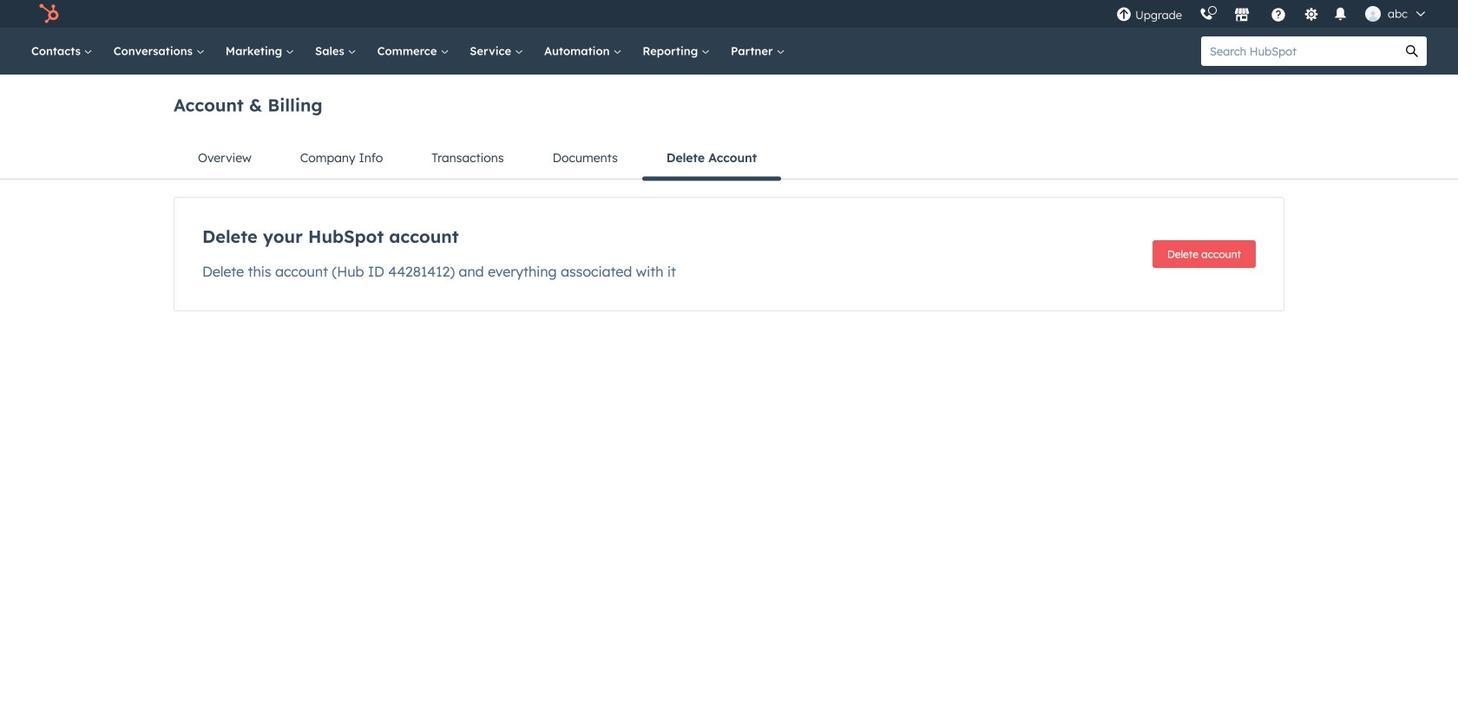 Task type: vqa. For each thing, say whether or not it's contained in the screenshot.
"tab list" containing Properties (38)
no



Task type: describe. For each thing, give the bounding box(es) containing it.
garebear orlando image
[[1366, 6, 1381, 22]]

marketplaces image
[[1234, 8, 1250, 23]]



Task type: locate. For each thing, give the bounding box(es) containing it.
page section element
[[132, 75, 1326, 181]]

menu
[[1108, 0, 1438, 28]]

Search HubSpot search field
[[1201, 36, 1398, 66]]



